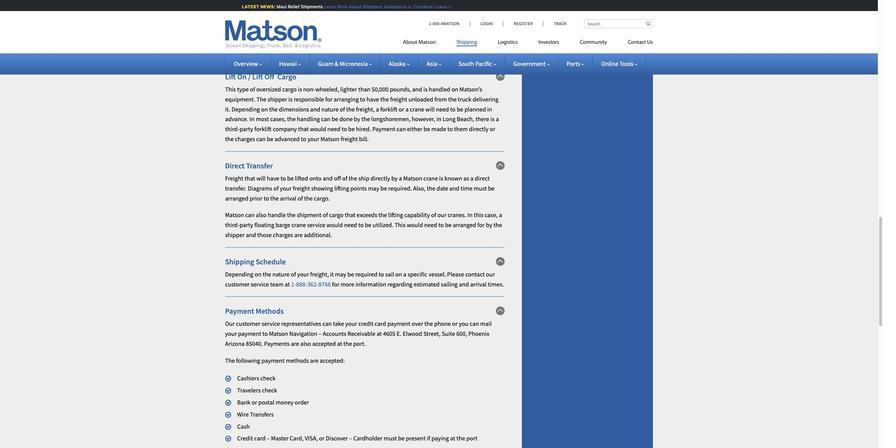 Task type: describe. For each thing, give the bounding box(es) containing it.
sure
[[384, 22, 396, 30]]

the left port.
[[344, 340, 352, 348]]

the inside depending on the nature of your freight, it may be required to sail on a specific vessel. please contact our customer service team at
[[263, 270, 271, 278]]

1 vertical spatial payment
[[238, 330, 261, 338]]

is up dimensions
[[289, 95, 293, 103]]

present
[[406, 435, 426, 442]]

required.
[[389, 184, 412, 192]]

trucking,
[[334, 22, 357, 30]]

also,
[[414, 184, 426, 192]]

tools
[[620, 60, 634, 68]]

third- inside matson can also handle the shipment of cargo that exceeds the lifting capability of our cranes. in this case, a third-party floating barge crane service would need to be utilized. this would need to be arranged for by the shipper and those charges are additional.
[[225, 221, 240, 229]]

2 horizontal spatial –
[[349, 435, 352, 442]]

latest news: maui relief shipments learn more about shipment assistance or container loans >
[[241, 4, 450, 9]]

date
[[437, 184, 449, 192]]

a up longshoremen,
[[376, 105, 379, 113]]

is right there
[[491, 115, 495, 123]]

receivable
[[348, 330, 376, 338]]

to inside our customer service representatives can take your credit card payment over the phone or you can mail your payment to matson navigation – accounts receivable at 4605 e. elwood street, suite 600, phoenix arizona 85040. payments are also accepted at the port.
[[263, 330, 268, 338]]

the left "ship"
[[349, 174, 357, 182]]

equipment.
[[225, 95, 256, 103]]

card,
[[290, 435, 304, 442]]

travelers check
[[237, 386, 277, 394]]

south
[[459, 60, 474, 68]]

have inside if you choose to coordinate your own trucking, please be sure to ask the trucking company if they are a uiia approved carrier. if they are unsure about their interchange status, please have them contact the uiia at 1-877-438-8442 or visit the
[[440, 32, 452, 40]]

the left cargo.
[[304, 194, 313, 202]]

can right handling at the top of the page
[[321, 115, 331, 123]]

shipment
[[297, 211, 322, 219]]

the up utilized.
[[379, 211, 387, 219]]

or left lift-
[[422, 1, 427, 8]]

of right off
[[342, 174, 348, 182]]

1 horizontal spatial they
[[476, 22, 488, 30]]

blue matson logo with ocean, shipping, truck, rail and logistics written beneath it. image
[[225, 20, 322, 49]]

at inside if you choose to coordinate your own trucking, please be sure to ask the trucking company if they are a uiia approved carrier. if they are unsure about their interchange status, please have them contact the uiia at 1-877-438-8442 or visit the
[[249, 42, 254, 50]]

of right type
[[250, 85, 255, 93]]

check for travelers check
[[262, 386, 277, 394]]

directly inside the this type of oversized cargo is non-wheeled, lighter than 50,000 pounds, and is handled on matson's equipment. the shipper is responsible for arranging to have the freight unloaded from the truck delivering it. depending on the dimensions and nature of the freight, a forklift or a crane will need to be planned in advance. in most cases, the handling can be done by the longshoremen, however, in long beach, there is a third-party forklift company that would need to be hired. payment can either be made to them directly or the charges can be advanced to your matson freight bill.
[[469, 125, 489, 133]]

1 vertical spatial must
[[384, 435, 397, 442]]

the down login
[[489, 32, 498, 40]]

more
[[336, 4, 347, 9]]

crane inside matson can also handle the shipment of cargo that exceeds the lifting capability of our cranes. in this case, a third-party floating barge crane service would need to be utilized. this would need to be arranged for by the shipper and those charges are additional.
[[292, 221, 306, 229]]

1 horizontal spatial would
[[327, 221, 343, 229]]

visit
[[303, 42, 314, 50]]

on down the shipping schedule
[[255, 270, 262, 278]]

the up barge
[[287, 211, 296, 219]]

community
[[580, 40, 608, 45]]

longshoremen,
[[372, 115, 411, 123]]

are up visit
[[312, 32, 321, 40]]

over
[[412, 320, 424, 328]]

need down exceeds
[[344, 221, 357, 229]]

service inside matson can also handle the shipment of cargo that exceeds the lifting capability of our cranes. in this case, a third-party floating barge crane service would need to be utilized. this would need to be arranged for by the shipper and those charges are additional.
[[307, 221, 326, 229]]

planned
[[465, 105, 486, 113]]

be down direct
[[489, 184, 495, 192]]

the following payment methods are accepted:
[[225, 357, 345, 364]]

uiia left approved
[[237, 32, 248, 40]]

e.
[[397, 330, 402, 338]]

the inside the this type of oversized cargo is non-wheeled, lighter than 50,000 pounds, and is handled on matson's equipment. the shipper is responsible for arranging to have the freight unloaded from the truck delivering it. depending on the dimensions and nature of the freight, a forklift or a crane will need to be planned in advance. in most cases, the handling can be done by the longshoremen, however, in long beach, there is a third-party forklift company that would need to be hired. payment can either be made to them directly or the charges can be advanced to your matson freight bill.
[[257, 95, 267, 103]]

the left date
[[427, 184, 436, 192]]

1 lift from the left
[[225, 72, 236, 81]]

or right the 'visa,'
[[319, 435, 325, 442]]

floating
[[255, 221, 275, 229]]

at left 4605
[[377, 330, 382, 338]]

investors
[[539, 40, 560, 45]]

of right capability
[[431, 211, 437, 219]]

customer inside depending on the nature of your freight, it may be required to sail on a specific vessel. please contact our customer service team at
[[225, 280, 250, 288]]

will inside the freight that will have to be lifted onto and off of the ship directly by a matson crane is known as a direct transfer. diagrams of your freight showing lifting points may be required. also, the date and time must be arranged prior to the arrival of the cargo.
[[257, 174, 266, 182]]

2 horizontal spatial would
[[407, 221, 423, 229]]

please
[[448, 270, 465, 278]]

0 horizontal spatial they
[[300, 32, 311, 40]]

1-888-362-8766 link
[[291, 280, 331, 288]]

register
[[514, 21, 533, 27]]

news:
[[259, 4, 274, 9]]

the down arranging
[[347, 105, 355, 113]]

ports
[[567, 60, 581, 68]]

on up most
[[261, 105, 268, 113]]

2 horizontal spatial payment
[[388, 320, 411, 328]]

nature inside the this type of oversized cargo is non-wheeled, lighter than 50,000 pounds, and is handled on matson's equipment. the shipper is responsible for arranging to have the freight unloaded from the truck delivering it. depending on the dimensions and nature of the freight, a forklift or a crane will need to be planned in advance. in most cases, the handling can be done by the longshoremen, however, in long beach, there is a third-party forklift company that would need to be hired. payment can either be made to them directly or the charges can be advanced to your matson freight bill.
[[322, 105, 339, 113]]

need down done at the left of page
[[328, 125, 341, 133]]

your right the "take"
[[346, 320, 357, 328]]

them inside if you choose to coordinate your own trucking, please be sure to ask the trucking company if they are a uiia approved carrier. if they are unsure about their interchange status, please have them contact the uiia at 1-877-438-8442 or visit the
[[454, 32, 467, 40]]

matson inside matson can also handle the shipment of cargo that exceeds the lifting capability of our cranes. in this case, a third-party floating barge crane service would need to be utilized. this would need to be arranged for by the shipper and those charges are additional.
[[225, 211, 244, 219]]

matson inside the this type of oversized cargo is non-wheeled, lighter than 50,000 pounds, and is handled on matson's equipment. the shipper is responsible for arranging to have the freight unloaded from the truck delivering it. depending on the dimensions and nature of the freight, a forklift or a crane will need to be planned in advance. in most cases, the handling can be done by the longshoremen, however, in long beach, there is a third-party forklift company that would need to be hired. payment can either be made to them directly or the charges can be advanced to your matson freight bill.
[[321, 135, 340, 143]]

it
[[330, 270, 334, 278]]

street,
[[424, 330, 441, 338]]

oversized
[[257, 85, 281, 93]]

crane inside the this type of oversized cargo is non-wheeled, lighter than 50,000 pounds, and is handled on matson's equipment. the shipper is responsible for arranging to have the freight unloaded from the truck delivering it. depending on the dimensions and nature of the freight, a forklift or a crane will need to be planned in advance. in most cases, the handling can be done by the longshoremen, however, in long beach, there is a third-party forklift company that would need to be hired. payment can either be made to them directly or the charges can be advanced to your matson freight bill.
[[410, 105, 425, 113]]

matson can also handle the shipment of cargo that exceeds the lifting capability of our cranes. in this case, a third-party floating barge crane service would need to be utilized. this would need to be arranged for by the shipper and those charges are additional.
[[225, 211, 503, 239]]

be left lifted
[[287, 174, 294, 182]]

can left the "take"
[[323, 320, 332, 328]]

paying
[[432, 435, 449, 442]]

additional.
[[304, 231, 332, 239]]

cargo inside the this type of oversized cargo is non-wheeled, lighter than 50,000 pounds, and is handled on matson's equipment. the shipper is responsible for arranging to have the freight unloaded from the truck delivering it. depending on the dimensions and nature of the freight, a forklift or a crane will need to be planned in advance. in most cases, the handling can be done by the longshoremen, however, in long beach, there is a third-party forklift company that would need to be hired. payment can either be made to them directly or the charges can be advanced to your matson freight bill.
[[283, 85, 297, 93]]

on up truck
[[452, 85, 459, 93]]

company inside the this type of oversized cargo is non-wheeled, lighter than 50,000 pounds, and is handled on matson's equipment. the shipper is responsible for arranging to have the freight unloaded from the truck delivering it. depending on the dimensions and nature of the freight, a forklift or a crane will need to be planned in advance. in most cases, the handling can be done by the longshoremen, however, in long beach, there is a third-party forklift company that would need to be hired. payment can either be made to them directly or the charges can be advanced to your matson freight bill.
[[273, 125, 297, 133]]

master
[[271, 435, 289, 442]]

be down "however," at left
[[424, 125, 431, 133]]

are inside our customer service representatives can take your credit card payment over the phone or you can mail your payment to matson navigation – accounts receivable at 4605 e. elwood street, suite 600, phoenix arizona 85040. payments are also accepted at the port.
[[291, 340, 299, 348]]

the down 50,000
[[381, 95, 389, 103]]

trucking
[[423, 22, 445, 30]]

mail
[[481, 320, 492, 328]]

is up unloaded on the left top of page
[[424, 85, 428, 93]]

be down truck
[[457, 105, 464, 113]]

our inside depending on the nature of your freight, it may be required to sail on a specific vessel. please contact our customer service team at
[[486, 270, 495, 278]]

asia link
[[427, 60, 442, 68]]

is left non-
[[298, 85, 302, 93]]

0 vertical spatial forklift
[[381, 105, 398, 113]]

the up handle
[[270, 194, 279, 202]]

can left either
[[397, 125, 406, 133]]

top menu navigation
[[403, 36, 653, 50]]

loading.
[[293, 10, 314, 18]]

be left 'present'
[[399, 435, 405, 442]]

this
[[474, 211, 484, 219]]

of right shipment
[[323, 211, 328, 219]]

0 vertical spatial in
[[488, 105, 493, 113]]

the down "advance."
[[225, 135, 234, 143]]

wheeled,
[[316, 85, 339, 93]]

be left done at the left of page
[[332, 115, 339, 123]]

1 vertical spatial freight
[[341, 135, 358, 143]]

of inside depending on the nature of your freight, it may be required to sail on a specific vessel. please contact our customer service team at
[[291, 270, 296, 278]]

accounts
[[323, 330, 347, 338]]

shipping for shipping
[[457, 40, 478, 45]]

packing
[[237, 10, 258, 18]]

1 vertical spatial forklift
[[255, 125, 272, 133]]

be inside depending on the nature of your freight, it may be required to sail on a specific vessel. please contact our customer service team at
[[348, 270, 354, 278]]

directly inside the freight that will have to be lifted onto and off of the ship directly by a matson crane is known as a direct transfer. diagrams of your freight showing lifting points may be required. also, the date and time must be arranged prior to the arrival of the cargo.
[[371, 174, 390, 182]]

freight for pounds,
[[390, 95, 408, 103]]

the right the from
[[449, 95, 457, 103]]

the left port
[[457, 435, 466, 442]]

and down responsible
[[311, 105, 321, 113]]

can down most
[[257, 135, 266, 143]]

1-888-362-8766 for more information regarding estimated sailing and arrival times.
[[291, 280, 504, 288]]

in inside matson can also handle the shipment of cargo that exceeds the lifting capability of our cranes. in this case, a third-party floating barge crane service would need to be utilized. this would need to be arranged for by the shipper and those charges are additional.
[[468, 211, 473, 219]]

known
[[445, 174, 463, 182]]

1-800-4matson link
[[429, 21, 470, 27]]

50,000
[[372, 85, 389, 93]]

about
[[341, 32, 356, 40]]

payment methods
[[225, 306, 284, 316]]

our inside matson can also handle the shipment of cargo that exceeds the lifting capability of our cranes. in this case, a third-party floating barge crane service would need to be utilized. this would need to be arranged for by the shipper and those charges are additional.
[[438, 211, 447, 219]]

uiia up overview
[[237, 42, 248, 50]]

depending inside depending on the nature of your freight, it may be required to sail on a specific vessel. please contact our customer service team at
[[225, 270, 254, 278]]

logistics
[[498, 40, 518, 45]]

of up shipment
[[298, 194, 303, 202]]

non-
[[304, 85, 316, 93]]

ask
[[404, 22, 412, 30]]

not
[[373, 1, 382, 8]]

company inside if you choose to coordinate your own trucking, please be sure to ask the trucking company if they are a uiia approved carrier. if they are unsure about their interchange status, please have them contact the uiia at 1-877-438-8442 or visit the
[[446, 22, 470, 30]]

are right methods
[[310, 357, 319, 364]]

lifted
[[295, 174, 308, 182]]

a inside matson can also handle the shipment of cargo that exceeds the lifting capability of our cranes. in this case, a third-party floating barge crane service would need to be utilized. this would need to be arranged for by the shipper and those charges are additional.
[[499, 211, 503, 219]]

contact inside if you choose to coordinate your own trucking, please be sure to ask the trucking company if they are a uiia approved carrier. if they are unsure about their interchange status, please have them contact the uiia at 1-877-438-8442 or visit the
[[469, 32, 488, 40]]

800-
[[433, 21, 441, 27]]

4605
[[383, 330, 396, 338]]

or right downs,
[[483, 1, 488, 8]]

schedule
[[256, 257, 286, 267]]

the down case,
[[494, 221, 503, 229]]

does not provide ramps or lift-gates, tie-downs, or packing materials
[[237, 1, 488, 18]]

be left advanced
[[267, 135, 274, 143]]

for down it
[[332, 280, 340, 288]]

backtop image for shipping schedule
[[496, 257, 505, 266]]

1 vertical spatial arrival
[[471, 280, 487, 288]]

1 vertical spatial if
[[295, 32, 298, 40]]

and left off
[[323, 174, 333, 182]]

guam
[[318, 60, 334, 68]]

following
[[236, 357, 260, 364]]

cashiers check
[[237, 374, 276, 382]]

as
[[464, 174, 470, 182]]

8766
[[319, 280, 331, 288]]

wire transfers
[[237, 410, 274, 418]]

will inside the this type of oversized cargo is non-wheeled, lighter than 50,000 pounds, and is handled on matson's equipment. the shipper is responsible for arranging to have the freight unloaded from the truck delivering it. depending on the dimensions and nature of the freight, a forklift or a crane will need to be planned in advance. in most cases, the handling can be done by the longshoremen, however, in long beach, there is a third-party forklift company that would need to be hired. payment can either be made to them directly or the charges can be advanced to your matson freight bill.
[[426, 105, 435, 113]]

1- for 1-800-4matson
[[429, 21, 433, 27]]

– inside our customer service representatives can take your credit card payment over the phone or you can mail your payment to matson navigation – accounts receivable at 4605 e. elwood street, suite 600, phoenix arizona 85040. payments are also accepted at the port.
[[319, 330, 322, 338]]

methods
[[286, 357, 309, 364]]

the down dimensions
[[287, 115, 296, 123]]

party inside matson can also handle the shipment of cargo that exceeds the lifting capability of our cranes. in this case, a third-party floating barge crane service would need to be utilized. this would need to be arranged for by the shipper and those charges are additional.
[[240, 221, 253, 229]]

1- for 1-888-362-8766 for more information regarding estimated sailing and arrival times.
[[291, 280, 296, 288]]

port.
[[354, 340, 366, 348]]

0 horizontal spatial please
[[359, 22, 375, 30]]

case,
[[485, 211, 498, 219]]

alaska link
[[389, 60, 410, 68]]

uiia website link
[[325, 42, 357, 50]]

1 vertical spatial the
[[225, 357, 235, 364]]

uiia down "unsure"
[[325, 42, 336, 50]]

or down delivering
[[490, 125, 496, 133]]

bank or postal money order
[[237, 398, 309, 406]]

depending on the nature of your freight, it may be required to sail on a specific vessel. please contact our customer service team at
[[225, 270, 495, 288]]

shipping for shipping schedule
[[225, 257, 254, 267]]

contact us link
[[618, 36, 653, 50]]

maui
[[276, 4, 286, 9]]

barge
[[276, 221, 291, 229]]

and down please
[[459, 280, 469, 288]]

container
[[412, 4, 433, 9]]

crane inside the freight that will have to be lifted onto and off of the ship directly by a matson crane is known as a direct transfer. diagrams of your freight showing lifting points may be required. also, the date and time must be arranged prior to the arrival of the cargo.
[[424, 174, 438, 182]]

team
[[270, 280, 284, 288]]

direct
[[475, 174, 490, 182]]

matson inside the freight that will have to be lifted onto and off of the ship directly by a matson crane is known as a direct transfer. diagrams of your freight showing lifting points may be required. also, the date and time must be arranged prior to the arrival of the cargo.
[[404, 174, 423, 182]]

onto
[[310, 174, 322, 182]]

south pacific link
[[459, 60, 497, 68]]

arizona
[[225, 340, 245, 348]]

party inside the this type of oversized cargo is non-wheeled, lighter than 50,000 pounds, and is handled on matson's equipment. the shipper is responsible for arranging to have the freight unloaded from the truck delivering it. depending on the dimensions and nature of the freight, a forklift or a crane will need to be planned in advance. in most cases, the handling can be done by the longshoremen, however, in long beach, there is a third-party forklift company that would need to be hired. payment can either be made to them directly or the charges can be advanced to your matson freight bill.
[[240, 125, 253, 133]]

handle
[[268, 211, 286, 219]]

carrier.
[[275, 32, 294, 40]]

charges inside the this type of oversized cargo is non-wheeled, lighter than 50,000 pounds, and is handled on matson's equipment. the shipper is responsible for arranging to have the freight unloaded from the truck delivering it. depending on the dimensions and nature of the freight, a forklift or a crane will need to be planned in advance. in most cases, the handling can be done by the longshoremen, however, in long beach, there is a third-party forklift company that would need to be hired. payment can either be made to them directly or the charges can be advanced to your matson freight bill.
[[235, 135, 255, 143]]

freight, inside depending on the nature of your freight, it may be required to sail on a specific vessel. please contact our customer service team at
[[311, 270, 329, 278]]

payment inside the this type of oversized cargo is non-wheeled, lighter than 50,000 pounds, and is handled on matson's equipment. the shipper is responsible for arranging to have the freight unloaded from the truck delivering it. depending on the dimensions and nature of the freight, a forklift or a crane will need to be planned in advance. in most cases, the handling can be done by the longshoremen, however, in long beach, there is a third-party forklift company that would need to be hired. payment can either be made to them directly or the charges can be advanced to your matson freight bill.
[[373, 125, 396, 133]]

status,
[[403, 32, 421, 40]]

and down known
[[450, 184, 460, 192]]

2 vertical spatial payment
[[262, 357, 285, 364]]

need down capability
[[425, 221, 438, 229]]

assistance
[[383, 4, 405, 9]]

of up done at the left of page
[[340, 105, 345, 113]]

and up unloaded on the left top of page
[[413, 85, 423, 93]]

are up logistics link
[[489, 22, 497, 30]]

you inside our customer service representatives can take your credit card payment over the phone or you can mail your payment to matson navigation – accounts receivable at 4605 e. elwood street, suite 600, phoenix arizona 85040. payments are also accepted at the port.
[[459, 320, 469, 328]]

your inside if you choose to coordinate your own trucking, please be sure to ask the trucking company if they are a uiia approved carrier. if they are unsure about their interchange status, please have them contact the uiia at 1-877-438-8442 or visit the
[[309, 22, 321, 30]]

be down cranes. in the top right of the page
[[445, 221, 452, 229]]

and inside matson can also handle the shipment of cargo that exceeds the lifting capability of our cranes. in this case, a third-party floating barge crane service would need to be utilized. this would need to be arranged for by the shipper and those charges are additional.
[[246, 231, 256, 239]]

matson inside "top menu" navigation
[[419, 40, 436, 45]]

or up longshoremen,
[[399, 105, 405, 113]]

on right sail
[[396, 270, 402, 278]]

your down our
[[225, 330, 237, 338]]

card inside our customer service representatives can take your credit card payment over the phone or you can mail your payment to matson navigation – accounts receivable at 4605 e. elwood street, suite 600, phoenix arizona 85040. payments are also accepted at the port.
[[375, 320, 386, 328]]

them inside the this type of oversized cargo is non-wheeled, lighter than 50,000 pounds, and is handled on matson's equipment. the shipper is responsible for arranging to have the freight unloaded from the truck delivering it. depending on the dimensions and nature of the freight, a forklift or a crane will need to be planned in advance. in most cases, the handling can be done by the longshoremen, however, in long beach, there is a third-party forklift company that would need to be hired. payment can either be made to them directly or the charges can be advanced to your matson freight bill.
[[454, 125, 468, 133]]

more
[[341, 280, 355, 288]]

1 vertical spatial in
[[437, 115, 442, 123]]

bill.
[[359, 135, 369, 143]]

online
[[602, 60, 619, 68]]



Task type: vqa. For each thing, say whether or not it's contained in the screenshot.
Learn
yes



Task type: locate. For each thing, give the bounding box(es) containing it.
shipping up south
[[457, 40, 478, 45]]

at inside depending on the nature of your freight, it may be required to sail on a specific vessel. please contact our customer service team at
[[285, 280, 290, 288]]

this inside matson can also handle the shipment of cargo that exceeds the lifting capability of our cranes. in this case, a third-party floating barge crane service would need to be utilized. this would need to be arranged for by the shipper and those charges are additional.
[[395, 221, 406, 229]]

have inside the freight that will have to be lifted onto and off of the ship directly by a matson crane is known as a direct transfer. diagrams of your freight showing lifting points may be required. also, the date and time must be arranged prior to the arrival of the cargo.
[[267, 174, 280, 182]]

1 horizontal spatial –
[[319, 330, 322, 338]]

1 vertical spatial our
[[486, 270, 495, 278]]

freight down pounds,
[[390, 95, 408, 103]]

0 horizontal spatial may
[[335, 270, 347, 278]]

matson
[[419, 40, 436, 45], [321, 135, 340, 143], [404, 174, 423, 182], [225, 211, 244, 219], [269, 330, 288, 338]]

0 vertical spatial directly
[[469, 125, 489, 133]]

have inside the this type of oversized cargo is non-wheeled, lighter than 50,000 pounds, and is handled on matson's equipment. the shipper is responsible for arranging to have the freight unloaded from the truck delivering it. depending on the dimensions and nature of the freight, a forklift or a crane will need to be planned in advance. in most cases, the handling can be done by the longshoremen, however, in long beach, there is a third-party forklift company that would need to be hired. payment can either be made to them directly or the charges can be advanced to your matson freight bill.
[[367, 95, 379, 103]]

shipping left schedule
[[225, 257, 254, 267]]

1 vertical spatial by
[[392, 174, 398, 182]]

0 horizontal spatial about
[[348, 4, 361, 9]]

2 vertical spatial by
[[486, 221, 493, 229]]

payments
[[264, 340, 290, 348]]

be left 'required.'
[[381, 184, 387, 192]]

1- right team
[[291, 280, 296, 288]]

2 third- from the top
[[225, 221, 240, 229]]

1 horizontal spatial that
[[298, 125, 309, 133]]

would
[[310, 125, 326, 133], [327, 221, 343, 229], [407, 221, 423, 229]]

1 vertical spatial please
[[422, 32, 439, 40]]

in down delivering
[[488, 105, 493, 113]]

navigation
[[290, 330, 318, 338]]

0 horizontal spatial –
[[267, 435, 270, 442]]

responsible
[[294, 95, 324, 103]]

about inside about matson link
[[403, 40, 418, 45]]

1 third- from the top
[[225, 125, 240, 133]]

freight, inside the this type of oversized cargo is non-wheeled, lighter than 50,000 pounds, and is handled on matson's equipment. the shipper is responsible for arranging to have the freight unloaded from the truck delivering it. depending on the dimensions and nature of the freight, a forklift or a crane will need to be planned in advance. in most cases, the handling can be done by the longshoremen, however, in long beach, there is a third-party forklift company that would need to be hired. payment can either be made to them directly or the charges can be advanced to your matson freight bill.
[[356, 105, 375, 113]]

a inside depending on the nature of your freight, it may be required to sail on a specific vessel. please contact our customer service team at
[[404, 270, 407, 278]]

that inside matson can also handle the shipment of cargo that exceeds the lifting capability of our cranes. in this case, a third-party floating barge crane service would need to be utilized. this would need to be arranged for by the shipper and those charges are additional.
[[345, 211, 356, 219]]

at down approved
[[249, 42, 254, 50]]

community link
[[570, 36, 618, 50]]

bank
[[237, 398, 251, 406]]

or inside our customer service representatives can take your credit card payment over the phone or you can mail your payment to matson navigation – accounts receivable at 4605 e. elwood street, suite 600, phoenix arizona 85040. payments are also accepted at the port.
[[453, 320, 458, 328]]

2 horizontal spatial 1-
[[429, 21, 433, 27]]

a right as at the top
[[471, 174, 474, 182]]

overview
[[234, 60, 258, 68]]

the up cases,
[[269, 105, 278, 113]]

check up postal
[[262, 386, 277, 394]]

0 horizontal spatial this
[[225, 85, 236, 93]]

matson down trucking
[[419, 40, 436, 45]]

sail
[[386, 270, 394, 278]]

1 horizontal spatial you
[[459, 320, 469, 328]]

by inside the this type of oversized cargo is non-wheeled, lighter than 50,000 pounds, and is handled on matson's equipment. the shipper is responsible for arranging to have the freight unloaded from the truck delivering it. depending on the dimensions and nature of the freight, a forklift or a crane will need to be planned in advance. in most cases, the handling can be done by the longshoremen, however, in long beach, there is a third-party forklift company that would need to be hired. payment can either be made to them directly or the charges can be advanced to your matson freight bill.
[[354, 115, 361, 123]]

0 horizontal spatial 1-
[[256, 42, 261, 50]]

please
[[359, 22, 375, 30], [422, 32, 439, 40]]

a right there
[[496, 115, 499, 123]]

customer inside our customer service representatives can take your credit card payment over the phone or you can mail your payment to matson navigation – accounts receivable at 4605 e. elwood street, suite 600, phoenix arizona 85040. payments are also accepted at the port.
[[236, 320, 261, 328]]

1 horizontal spatial if
[[295, 32, 298, 40]]

1 vertical spatial 1-
[[256, 42, 261, 50]]

nature up team
[[273, 270, 290, 278]]

forklift down most
[[255, 125, 272, 133]]

be inside if you choose to coordinate your own trucking, please be sure to ask the trucking company if they are a uiia approved carrier. if they are unsure about their interchange status, please have them contact the uiia at 1-877-438-8442 or visit the
[[377, 22, 383, 30]]

overview link
[[234, 60, 262, 68]]

matson up payments
[[269, 330, 288, 338]]

1 vertical spatial this
[[395, 221, 406, 229]]

1 vertical spatial will
[[257, 174, 266, 182]]

by inside matson can also handle the shipment of cargo that exceeds the lifting capability of our cranes. in this case, a third-party floating barge crane service would need to be utilized. this would need to be arranged for by the shipper and those charges are additional.
[[486, 221, 493, 229]]

cranes.
[[448, 211, 467, 219]]

2 backtop image from the top
[[496, 161, 505, 170]]

freight that will have to be lifted onto and off of the ship directly by a matson crane is known as a direct transfer. diagrams of your freight showing lifting points may be required. also, the date and time must be arranged prior to the arrival of the cargo.
[[225, 174, 495, 202]]

the up street,
[[425, 320, 433, 328]]

lift-
[[429, 1, 437, 8]]

their
[[358, 32, 370, 40]]

0 vertical spatial nature
[[322, 105, 339, 113]]

shipping schedule
[[225, 257, 286, 267]]

your up 888-
[[297, 270, 309, 278]]

0 vertical spatial service
[[307, 221, 326, 229]]

depending down the shipping schedule
[[225, 270, 254, 278]]

0 horizontal spatial have
[[267, 174, 280, 182]]

our up "times."
[[486, 270, 495, 278]]

for inside the this type of oversized cargo is non-wheeled, lighter than 50,000 pounds, and is handled on matson's equipment. the shipper is responsible for arranging to have the freight unloaded from the truck delivering it. depending on the dimensions and nature of the freight, a forklift or a crane will need to be planned in advance. in most cases, the handling can be done by the longshoremen, however, in long beach, there is a third-party forklift company that would need to be hired. payment can either be made to them directly or the charges can be advanced to your matson freight bill.
[[326, 95, 333, 103]]

government link
[[514, 60, 550, 68]]

and
[[413, 85, 423, 93], [311, 105, 321, 113], [323, 174, 333, 182], [450, 184, 460, 192], [246, 231, 256, 239], [459, 280, 469, 288]]

company
[[446, 22, 470, 30], [273, 125, 297, 133]]

also down navigation
[[301, 340, 311, 348]]

service inside our customer service representatives can take your credit card payment over the phone or you can mail your payment to matson navigation – accounts receivable at 4605 e. elwood street, suite 600, phoenix arizona 85040. payments are also accepted at the port.
[[262, 320, 280, 328]]

check for cashiers check
[[261, 374, 276, 382]]

or inside if you choose to coordinate your own trucking, please be sure to ask the trucking company if they are a uiia approved carrier. if they are unsure about their interchange status, please have them contact the uiia at 1-877-438-8442 or visit the
[[297, 42, 302, 50]]

0 vertical spatial shipping
[[457, 40, 478, 45]]

the up hired.
[[362, 115, 370, 123]]

accepted:
[[320, 357, 345, 364]]

for
[[285, 10, 292, 18], [326, 95, 333, 103], [478, 221, 485, 229], [332, 280, 340, 288]]

1 horizontal spatial if
[[471, 22, 475, 30]]

or right bank
[[252, 398, 257, 406]]

charges
[[235, 135, 255, 143], [273, 231, 293, 239]]

in
[[250, 115, 255, 123], [468, 211, 473, 219]]

if left login
[[471, 22, 475, 30]]

you down packing
[[242, 22, 252, 30]]

2 vertical spatial crane
[[292, 221, 306, 229]]

payment
[[388, 320, 411, 328], [238, 330, 261, 338], [262, 357, 285, 364]]

1 vertical spatial customer
[[236, 320, 261, 328]]

2 horizontal spatial freight
[[390, 95, 408, 103]]

the
[[257, 95, 267, 103], [225, 357, 235, 364]]

freight inside the freight that will have to be lifted onto and off of the ship directly by a matson crane is known as a direct transfer. diagrams of your freight showing lifting points may be required. also, the date and time must be arranged prior to the arrival of the cargo.
[[293, 184, 310, 192]]

1 horizontal spatial our
[[486, 270, 495, 278]]

1 vertical spatial shipping
[[225, 257, 254, 267]]

online tools
[[602, 60, 634, 68]]

logistics link
[[488, 36, 529, 50]]

2 horizontal spatial have
[[440, 32, 452, 40]]

handled
[[429, 85, 451, 93]]

backtop image
[[496, 307, 505, 315]]

at down accounts on the left bottom
[[337, 340, 343, 348]]

must inside the freight that will have to be lifted onto and off of the ship directly by a matson crane is known as a direct transfer. diagrams of your freight showing lifting points may be required. also, the date and time must be arranged prior to the arrival of the cargo.
[[474, 184, 487, 192]]

diagrams
[[248, 184, 272, 192]]

visa,
[[305, 435, 318, 442]]

1-800-4matson
[[429, 21, 460, 27]]

1 vertical spatial cargo
[[329, 211, 344, 219]]

438-
[[272, 42, 283, 50]]

loans
[[434, 4, 446, 9]]

1- inside if you choose to coordinate your own trucking, please be sure to ask the trucking company if they are a uiia approved carrier. if they are unsure about their interchange status, please have them contact the uiia at 1-877-438-8442 or visit the
[[256, 42, 261, 50]]

advance.
[[225, 115, 249, 123]]

contact inside depending on the nature of your freight, it may be required to sail on a specific vessel. please contact our customer service team at
[[466, 270, 485, 278]]

can up phoenix
[[470, 320, 479, 328]]

1 horizontal spatial also
[[301, 340, 311, 348]]

the right visit
[[315, 42, 324, 50]]

shipper inside matson can also handle the shipment of cargo that exceeds the lifting capability of our cranes. in this case, a third-party floating barge crane service would need to be utilized. this would need to be arranged for by the shipper and those charges are additional.
[[225, 231, 245, 239]]

is inside the freight that will have to be lifted onto and off of the ship directly by a matson crane is known as a direct transfer. diagrams of your freight showing lifting points may be required. also, the date and time must be arranged prior to the arrival of the cargo.
[[440, 174, 444, 182]]

8442
[[283, 42, 295, 50]]

0 vertical spatial charges
[[235, 135, 255, 143]]

lift right /
[[253, 72, 263, 81]]

arrival inside the freight that will have to be lifted onto and off of the ship directly by a matson crane is known as a direct transfer. diagrams of your freight showing lifting points may be required. also, the date and time must be arranged prior to the arrival of the cargo.
[[280, 194, 297, 202]]

1 vertical spatial about
[[403, 40, 418, 45]]

1 horizontal spatial this
[[395, 221, 406, 229]]

need down the from
[[436, 105, 449, 113]]

– left 'master'
[[267, 435, 270, 442]]

customer down 'payment methods'
[[236, 320, 261, 328]]

arrival up handle
[[280, 194, 297, 202]]

0 vertical spatial if
[[471, 22, 475, 30]]

be down exceeds
[[365, 221, 372, 229]]

search image
[[647, 21, 651, 26]]

0 vertical spatial in
[[250, 115, 255, 123]]

you up 600,
[[459, 320, 469, 328]]

the
[[414, 22, 422, 30], [489, 32, 498, 40], [315, 42, 324, 50], [381, 95, 389, 103], [449, 95, 457, 103], [269, 105, 278, 113], [347, 105, 355, 113], [287, 115, 296, 123], [362, 115, 370, 123], [225, 135, 234, 143], [349, 174, 357, 182], [427, 184, 436, 192], [270, 194, 279, 202], [304, 194, 313, 202], [287, 211, 296, 219], [379, 211, 387, 219], [494, 221, 503, 229], [263, 270, 271, 278], [425, 320, 433, 328], [344, 340, 352, 348], [457, 435, 466, 442]]

freight for the
[[293, 184, 310, 192]]

shipment
[[362, 4, 382, 9]]

1 vertical spatial payment
[[225, 306, 254, 316]]

0 vertical spatial have
[[440, 32, 452, 40]]

estimated
[[414, 280, 440, 288]]

1 party from the top
[[240, 125, 253, 133]]

third- left floating
[[225, 221, 240, 229]]

1 vertical spatial freight,
[[311, 270, 329, 278]]

would down capability
[[407, 221, 423, 229]]

charges down barge
[[273, 231, 293, 239]]

your inside the freight that will have to be lifted onto and off of the ship directly by a matson crane is known as a direct transfer. diagrams of your freight showing lifting points may be required. also, the date and time must be arranged prior to the arrival of the cargo.
[[280, 184, 292, 192]]

if inside if you choose to coordinate your own trucking, please be sure to ask the trucking company if they are a uiia approved carrier. if they are unsure about their interchange status, please have them contact the uiia at 1-877-438-8442 or visit the
[[471, 22, 475, 30]]

money
[[276, 398, 294, 406]]

0 vertical spatial crane
[[410, 105, 425, 113]]

1 horizontal spatial cargo
[[329, 211, 344, 219]]

1 vertical spatial may
[[335, 270, 347, 278]]

0 horizontal spatial payment
[[238, 330, 261, 338]]

truck
[[458, 95, 472, 103]]

payment down payments
[[262, 357, 285, 364]]

1 horizontal spatial may
[[368, 184, 380, 192]]

arranged inside the freight that will have to be lifted onto and off of the ship directly by a matson crane is known as a direct transfer. diagrams of your freight showing lifting points may be required. also, the date and time must be arranged prior to the arrival of the cargo.
[[225, 194, 249, 202]]

shipper inside the this type of oversized cargo is non-wheeled, lighter than 50,000 pounds, and is handled on matson's equipment. the shipper is responsible for arranging to have the freight unloaded from the truck delivering it. depending on the dimensions and nature of the freight, a forklift or a crane will need to be planned in advance. in most cases, the handling can be done by the longshoremen, however, in long beach, there is a third-party forklift company that would need to be hired. payment can either be made to them directly or the charges can be advanced to your matson freight bill.
[[268, 95, 287, 103]]

1- down container
[[429, 21, 433, 27]]

1 horizontal spatial card
[[375, 320, 386, 328]]

be up more
[[348, 270, 354, 278]]

1 horizontal spatial in
[[488, 105, 493, 113]]

0 vertical spatial party
[[240, 125, 253, 133]]

may
[[368, 184, 380, 192], [335, 270, 347, 278]]

your inside the this type of oversized cargo is non-wheeled, lighter than 50,000 pounds, and is handled on matson's equipment. the shipper is responsible for arranging to have the freight unloaded from the truck delivering it. depending on the dimensions and nature of the freight, a forklift or a crane will need to be planned in advance. in most cases, the handling can be done by the longshoremen, however, in long beach, there is a third-party forklift company that would need to be hired. payment can either be made to them directly or the charges can be advanced to your matson freight bill.
[[308, 135, 320, 143]]

0 horizontal spatial arrival
[[280, 194, 297, 202]]

1 vertical spatial lifting
[[389, 211, 404, 219]]

the right ask
[[414, 22, 422, 30]]

pacific
[[476, 60, 493, 68]]

travelers
[[237, 386, 261, 394]]

are left additional.
[[295, 231, 303, 239]]

1 vertical spatial shipper
[[225, 231, 245, 239]]

customer down the shipping schedule
[[225, 280, 250, 288]]

your down handling at the top of the page
[[308, 135, 320, 143]]

3 backtop image from the top
[[496, 257, 505, 266]]

shipper left the those
[[225, 231, 245, 239]]

a inside if you choose to coordinate your own trucking, please be sure to ask the trucking company if they are a uiia approved carrier. if they are unsure about their interchange status, please have them contact the uiia at 1-877-438-8442 or visit the
[[498, 22, 502, 30]]

>
[[447, 4, 450, 9]]

1 horizontal spatial company
[[446, 22, 470, 30]]

government
[[514, 60, 546, 68]]

cargo.
[[314, 194, 330, 202]]

nature down arranging
[[322, 105, 339, 113]]

matson's
[[460, 85, 483, 93]]

None search field
[[584, 19, 653, 28]]

learn more about shipment assistance or container loans > link
[[323, 4, 450, 9]]

backtop image for direct transfer
[[496, 161, 505, 170]]

depending inside the this type of oversized cargo is non-wheeled, lighter than 50,000 pounds, and is handled on matson's equipment. the shipper is responsible for arranging to have the freight unloaded from the truck delivering it. depending on the dimensions and nature of the freight, a forklift or a crane will need to be planned in advance. in most cases, the handling can be done by the longshoremen, however, in long beach, there is a third-party forklift company that would need to be hired. payment can either be made to them directly or the charges can be advanced to your matson freight bill.
[[232, 105, 260, 113]]

approved
[[249, 32, 274, 40]]

contact
[[628, 40, 647, 45]]

0 horizontal spatial lift
[[225, 72, 236, 81]]

the down the arizona
[[225, 357, 235, 364]]

us
[[648, 40, 653, 45]]

&
[[335, 60, 339, 68]]

by inside the freight that will have to be lifted onto and off of the ship directly by a matson crane is known as a direct transfer. diagrams of your freight showing lifting points may be required. also, the date and time must be arranged prior to the arrival of the cargo.
[[392, 174, 398, 182]]

2 vertical spatial that
[[345, 211, 356, 219]]

tie-
[[454, 1, 463, 8]]

they up visit
[[300, 32, 311, 40]]

guam & micronesia
[[318, 60, 368, 68]]

matson inside our customer service representatives can take your credit card payment over the phone or you can mail your payment to matson navigation – accounts receivable at 4605 e. elwood street, suite 600, phoenix arizona 85040. payments are also accepted at the port.
[[269, 330, 288, 338]]

are inside matson can also handle the shipment of cargo that exceeds the lifting capability of our cranes. in this case, a third-party floating barge crane service would need to be utilized. this would need to be arranged for by the shipper and those charges are additional.
[[295, 231, 303, 239]]

1 vertical spatial arranged
[[453, 221, 477, 229]]

1 vertical spatial card
[[254, 435, 266, 442]]

latest
[[241, 4, 258, 9]]

0 horizontal spatial company
[[273, 125, 297, 133]]

customer
[[225, 280, 250, 288], [236, 320, 261, 328]]

0 vertical spatial that
[[298, 125, 309, 133]]

own
[[322, 22, 333, 30]]

contact
[[469, 32, 488, 40], [466, 270, 485, 278]]

may inside the freight that will have to be lifted onto and off of the ship directly by a matson crane is known as a direct transfer. diagrams of your freight showing lifting points may be required. also, the date and time must be arranged prior to the arrival of the cargo.
[[368, 184, 380, 192]]

0 vertical spatial this
[[225, 85, 236, 93]]

arranged inside matson can also handle the shipment of cargo that exceeds the lifting capability of our cranes. in this case, a third-party floating barge crane service would need to be utilized. this would need to be arranged for by the shipper and those charges are additional.
[[453, 221, 477, 229]]

that left exceeds
[[345, 211, 356, 219]]

be down done at the left of page
[[349, 125, 355, 133]]

1 horizontal spatial lifting
[[389, 211, 404, 219]]

1 horizontal spatial must
[[474, 184, 487, 192]]

2 vertical spatial freight
[[293, 184, 310, 192]]

0 vertical spatial lifting
[[335, 184, 350, 192]]

contact down login link
[[469, 32, 488, 40]]

cargo inside matson can also handle the shipment of cargo that exceeds the lifting capability of our cranes. in this case, a third-party floating barge crane service would need to be utilized. this would need to be arranged for by the shipper and those charges are additional.
[[329, 211, 344, 219]]

2 horizontal spatial that
[[345, 211, 356, 219]]

payment down longshoremen,
[[373, 125, 396, 133]]

0 horizontal spatial directly
[[371, 174, 390, 182]]

payment up e.
[[388, 320, 411, 328]]

a
[[498, 22, 502, 30], [376, 105, 379, 113], [406, 105, 409, 113], [496, 115, 499, 123], [399, 174, 402, 182], [471, 174, 474, 182], [499, 211, 503, 219], [404, 270, 407, 278]]

nature inside depending on the nature of your freight, it may be required to sail on a specific vessel. please contact our customer service team at
[[273, 270, 290, 278]]

or left container
[[407, 4, 411, 9]]

will
[[426, 105, 435, 113], [257, 174, 266, 182]]

specific
[[408, 270, 428, 278]]

0 vertical spatial customer
[[225, 280, 250, 288]]

may inside depending on the nature of your freight, it may be required to sail on a specific vessel. please contact our customer service team at
[[335, 270, 347, 278]]

1 vertical spatial contact
[[466, 270, 485, 278]]

0 horizontal spatial forklift
[[255, 125, 272, 133]]

cargo down cargo
[[283, 85, 297, 93]]

2 party from the top
[[240, 221, 253, 229]]

would inside the this type of oversized cargo is non-wheeled, lighter than 50,000 pounds, and is handled on matson's equipment. the shipper is responsible for arranging to have the freight unloaded from the truck delivering it. depending on the dimensions and nature of the freight, a forklift or a crane will need to be planned in advance. in most cases, the handling can be done by the longshoremen, however, in long beach, there is a third-party forklift company that would need to be hired. payment can either be made to them directly or the charges can be advanced to your matson freight bill.
[[310, 125, 326, 133]]

freight,
[[356, 105, 375, 113], [311, 270, 329, 278]]

0 vertical spatial arranged
[[225, 194, 249, 202]]

that inside the this type of oversized cargo is non-wheeled, lighter than 50,000 pounds, and is handled on matson's equipment. the shipper is responsible for arranging to have the freight unloaded from the truck delivering it. depending on the dimensions and nature of the freight, a forklift or a crane will need to be planned in advance. in most cases, the handling can be done by the longshoremen, however, in long beach, there is a third-party forklift company that would need to be hired. payment can either be made to them directly or the charges can be advanced to your matson freight bill.
[[298, 125, 309, 133]]

2 vertical spatial backtop image
[[496, 257, 505, 266]]

1 backtop image from the top
[[496, 72, 505, 81]]

1 horizontal spatial arrival
[[471, 280, 487, 288]]

at right paying
[[451, 435, 456, 442]]

our left cranes. in the top right of the page
[[438, 211, 447, 219]]

and left the those
[[246, 231, 256, 239]]

a right login
[[498, 22, 502, 30]]

either
[[407, 125, 423, 133]]

1 horizontal spatial will
[[426, 105, 435, 113]]

0 horizontal spatial lifting
[[335, 184, 350, 192]]

0 vertical spatial please
[[359, 22, 375, 30]]

1 horizontal spatial payment
[[373, 125, 396, 133]]

payment up our
[[225, 306, 254, 316]]

0 vertical spatial payment
[[388, 320, 411, 328]]

in inside the this type of oversized cargo is non-wheeled, lighter than 50,000 pounds, and is handled on matson's equipment. the shipper is responsible for arranging to have the freight unloaded from the truck delivering it. depending on the dimensions and nature of the freight, a forklift or a crane will need to be planned in advance. in most cases, the handling can be done by the longshoremen, however, in long beach, there is a third-party forklift company that would need to be hired. payment can either be made to them directly or the charges can be advanced to your matson freight bill.
[[250, 115, 255, 123]]

made
[[432, 125, 447, 133]]

advanced
[[275, 135, 300, 143]]

service down methods
[[262, 320, 280, 328]]

1 vertical spatial directly
[[371, 174, 390, 182]]

0 vertical spatial about
[[348, 4, 361, 9]]

lifting inside the freight that will have to be lifted onto and off of the ship directly by a matson crane is known as a direct transfer. diagrams of your freight showing lifting points may be required. also, the date and time must be arranged prior to the arrival of the cargo.
[[335, 184, 350, 192]]

shipping inside "top menu" navigation
[[457, 40, 478, 45]]

0 horizontal spatial that
[[245, 174, 255, 182]]

of right diagrams
[[274, 184, 279, 192]]

2 vertical spatial 1-
[[291, 280, 296, 288]]

you inside if you choose to coordinate your own trucking, please be sure to ask the trucking company if they are a uiia approved carrier. if they are unsure about their interchange status, please have them contact the uiia at 1-877-438-8442 or visit the
[[242, 22, 252, 30]]

need
[[436, 105, 449, 113], [328, 125, 341, 133], [344, 221, 357, 229], [425, 221, 438, 229]]

1 horizontal spatial in
[[468, 211, 473, 219]]

0 horizontal spatial charges
[[235, 135, 255, 143]]

0 horizontal spatial shipping
[[225, 257, 254, 267]]

1 horizontal spatial payment
[[262, 357, 285, 364]]

0 horizontal spatial if
[[427, 435, 431, 442]]

for inside matson can also handle the shipment of cargo that exceeds the lifting capability of our cranes. in this case, a third-party floating barge crane service would need to be utilized. this would need to be arranged for by the shipper and those charges are additional.
[[478, 221, 485, 229]]

suite
[[442, 330, 456, 338]]

discover
[[326, 435, 348, 442]]

0 vertical spatial by
[[354, 115, 361, 123]]

crane
[[410, 105, 425, 113], [424, 174, 438, 182], [292, 221, 306, 229]]

would up additional.
[[327, 221, 343, 229]]

shipments
[[300, 4, 322, 9]]

will up diagrams
[[257, 174, 266, 182]]

backtop image for lift on / lift off  cargo
[[496, 72, 505, 81]]

1-
[[429, 21, 433, 27], [256, 42, 261, 50], [291, 280, 296, 288]]

a up 'required.'
[[399, 174, 402, 182]]

unsure
[[322, 32, 340, 40]]

or left visit
[[297, 42, 302, 50]]

that inside the freight that will have to be lifted onto and off of the ship directly by a matson crane is known as a direct transfer. diagrams of your freight showing lifting points may be required. also, the date and time must be arranged prior to the arrival of the cargo.
[[245, 174, 255, 182]]

crane down unloaded on the left top of page
[[410, 105, 425, 113]]

2 vertical spatial service
[[262, 320, 280, 328]]

will up "however," at left
[[426, 105, 435, 113]]

party down "advance."
[[240, 125, 253, 133]]

2 lift from the left
[[253, 72, 263, 81]]

–
[[319, 330, 322, 338], [267, 435, 270, 442], [349, 435, 352, 442]]

0 horizontal spatial if
[[237, 22, 241, 30]]

this inside the this type of oversized cargo is non-wheeled, lighter than 50,000 pounds, and is handled on matson's equipment. the shipper is responsible for arranging to have the freight unloaded from the truck delivering it. depending on the dimensions and nature of the freight, a forklift or a crane will need to be planned in advance. in most cases, the handling can be done by the longshoremen, however, in long beach, there is a third-party forklift company that would need to be hired. payment can either be made to them directly or the charges can be advanced to your matson freight bill.
[[225, 85, 236, 93]]

credit
[[359, 320, 374, 328]]

lifting inside matson can also handle the shipment of cargo that exceeds the lifting capability of our cranes. in this case, a third-party floating barge crane service would need to be utilized. this would need to be arranged for by the shipper and those charges are additional.
[[389, 211, 404, 219]]

backtop image
[[496, 72, 505, 81], [496, 161, 505, 170], [496, 257, 505, 266]]

contact right please
[[466, 270, 485, 278]]

1 horizontal spatial freight
[[341, 135, 358, 143]]

also inside matson can also handle the shipment of cargo that exceeds the lifting capability of our cranes. in this case, a third-party floating barge crane service would need to be utilized. this would need to be arranged for by the shipper and those charges are additional.
[[256, 211, 267, 219]]

0 vertical spatial card
[[375, 320, 386, 328]]

depending
[[232, 105, 260, 113], [225, 270, 254, 278]]

pounds,
[[390, 85, 411, 93]]

877-
[[261, 42, 272, 50]]

arrival left "times."
[[471, 280, 487, 288]]

about matson
[[403, 40, 436, 45]]

exceeds
[[357, 211, 378, 219]]

charges inside matson can also handle the shipment of cargo that exceeds the lifting capability of our cranes. in this case, a third-party floating barge crane service would need to be utilized. this would need to be arranged for by the shipper and those charges are additional.
[[273, 231, 293, 239]]

directly right "ship"
[[371, 174, 390, 182]]

0 vertical spatial if
[[237, 22, 241, 30]]

direct transfer
[[225, 161, 273, 170]]

uiia
[[237, 32, 248, 40], [237, 42, 248, 50], [325, 42, 336, 50]]

0 horizontal spatial payment
[[225, 306, 254, 316]]

1 vertical spatial check
[[262, 386, 277, 394]]

1 vertical spatial if
[[427, 435, 431, 442]]

service inside depending on the nature of your freight, it may be required to sail on a specific vessel. please contact our customer service team at
[[251, 280, 269, 288]]

1 vertical spatial that
[[245, 174, 255, 182]]

2 horizontal spatial by
[[486, 221, 493, 229]]

this right utilized.
[[395, 221, 406, 229]]

for down relief
[[285, 10, 292, 18]]

may down "ship"
[[368, 184, 380, 192]]

can inside matson can also handle the shipment of cargo that exceeds the lifting capability of our cranes. in this case, a third-party floating barge crane service would need to be utilized. this would need to be arranged for by the shipper and those charges are additional.
[[246, 211, 255, 219]]

also inside our customer service representatives can take your credit card payment over the phone or you can mail your payment to matson navigation – accounts receivable at 4605 e. elwood street, suite 600, phoenix arizona 85040. payments are also accepted at the port.
[[301, 340, 311, 348]]

lift
[[225, 72, 236, 81], [253, 72, 263, 81]]

third- inside the this type of oversized cargo is non-wheeled, lighter than 50,000 pounds, and is handled on matson's equipment. the shipper is responsible for arranging to have the freight unloaded from the truck delivering it. depending on the dimensions and nature of the freight, a forklift or a crane will need to be planned in advance. in most cases, the handling can be done by the longshoremen, however, in long beach, there is a third-party forklift company that would need to be hired. payment can either be made to them directly or the charges can be advanced to your matson freight bill.
[[225, 125, 240, 133]]

a right case,
[[499, 211, 503, 219]]

be left sure
[[377, 22, 383, 30]]

0 vertical spatial them
[[454, 32, 467, 40]]

alaska
[[389, 60, 406, 68]]

your inside depending on the nature of your freight, it may be required to sail on a specific vessel. please contact our customer service team at
[[297, 270, 309, 278]]

a down unloaded on the left top of page
[[406, 105, 409, 113]]

in left this
[[468, 211, 473, 219]]

of
[[250, 85, 255, 93], [340, 105, 345, 113], [342, 174, 348, 182], [274, 184, 279, 192], [298, 194, 303, 202], [323, 211, 328, 219], [431, 211, 437, 219], [291, 270, 296, 278]]

to inside depending on the nature of your freight, it may be required to sail on a specific vessel. please contact our customer service team at
[[379, 270, 384, 278]]

ramps
[[404, 1, 421, 8]]

Search search field
[[584, 19, 653, 28]]

are down navigation
[[291, 340, 299, 348]]

matson down transfer. at top
[[225, 211, 244, 219]]



